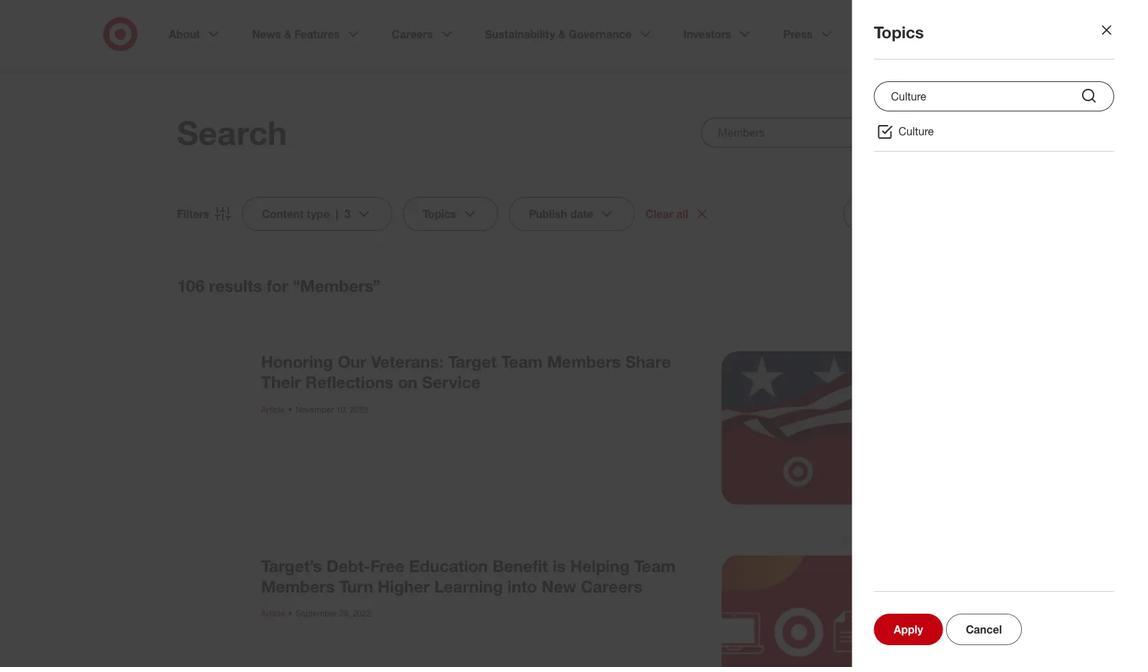 Task type: describe. For each thing, give the bounding box(es) containing it.
clear all
[[646, 207, 689, 221]]

10,
[[336, 405, 348, 415]]

cancel
[[966, 623, 1002, 636]]

type  |  3
[[307, 207, 351, 221]]

29,
[[339, 609, 351, 619]]

topics button
[[403, 197, 498, 231]]

article link for target's debt-free education benefit is helping team members turn higher learning into new careers
[[261, 609, 285, 619]]

cancel button
[[946, 614, 1022, 646]]

into
[[508, 577, 537, 596]]

members inside target's debt-free education benefit is helping team members turn higher learning into new careers
[[261, 577, 335, 596]]

november
[[296, 405, 334, 415]]

target's debt-free education benefit is helping team members turn higher learning into new careers link
[[261, 556, 676, 596]]

2022
[[353, 609, 371, 619]]

target's debt-free education benefit is helping team members turn higher learning into new careers
[[261, 556, 676, 596]]

for
[[267, 276, 288, 296]]

results
[[209, 276, 262, 296]]

target
[[448, 352, 497, 372]]

honoring our veterans: target team members share their reflections on service link
[[261, 352, 671, 392]]

106 results for "members"
[[177, 276, 381, 296]]

2023
[[350, 405, 368, 415]]

team inside honoring our veterans: target team members share their reflections on service
[[501, 352, 543, 372]]

team inside target's debt-free education benefit is helping team members turn higher learning into new careers
[[635, 556, 676, 576]]

their
[[261, 372, 301, 392]]

service
[[422, 372, 481, 392]]

a graphic of a red, white and blue flag with white stars and the target logo. image
[[722, 352, 875, 505]]

veterans:
[[371, 352, 444, 372]]

honoring
[[261, 352, 333, 372]]

publish date button
[[509, 197, 635, 231]]

apply
[[894, 623, 924, 636]]

culture
[[899, 124, 934, 138]]

content type  |  3
[[262, 207, 351, 221]]

debt-
[[326, 556, 371, 576]]

helping
[[570, 556, 630, 576]]



Task type: locate. For each thing, give the bounding box(es) containing it.
is
[[553, 556, 566, 576]]

topics inside dialog
[[874, 22, 924, 42]]

members down target's
[[261, 577, 335, 596]]

team up careers
[[635, 556, 676, 576]]

september 29, 2022
[[296, 609, 371, 619]]

higher
[[378, 577, 430, 596]]

logo image
[[722, 556, 875, 667]]

2 article link from the top
[[261, 609, 285, 619]]

article left september
[[261, 609, 285, 619]]

november 10, 2023
[[296, 405, 368, 415]]

free
[[371, 556, 405, 576]]

1 vertical spatial members
[[261, 577, 335, 596]]

content
[[262, 207, 304, 221]]

our
[[338, 352, 367, 372]]

publish date
[[529, 207, 593, 221]]

1 horizontal spatial topics
[[874, 22, 924, 42]]

106
[[177, 276, 205, 296]]

target's
[[261, 556, 322, 576]]

Search Topics search field
[[874, 81, 1115, 111]]

publish
[[529, 207, 567, 221]]

1 vertical spatial article link
[[261, 609, 285, 619]]

topics
[[874, 22, 924, 42], [423, 207, 456, 221]]

clear
[[646, 207, 674, 221]]

honoring our veterans: target team members share their reflections on service
[[261, 352, 671, 392]]

turn
[[339, 577, 373, 596]]

1 article link from the top
[[261, 405, 285, 415]]

learning
[[434, 577, 503, 596]]

0 vertical spatial article link
[[261, 405, 285, 415]]

"members"
[[293, 276, 381, 296]]

1 article from the top
[[261, 405, 285, 415]]

0 horizontal spatial members
[[261, 577, 335, 596]]

article
[[261, 405, 285, 415], [261, 609, 285, 619]]

filters
[[177, 207, 209, 221]]

article link left september
[[261, 609, 285, 619]]

on
[[398, 372, 418, 392]]

article for target's debt-free education benefit is helping team members turn higher learning into new careers
[[261, 609, 285, 619]]

article link down the their at left bottom
[[261, 405, 285, 415]]

benefit
[[493, 556, 548, 576]]

members left share
[[547, 352, 621, 372]]

article link for honoring our veterans: target team members share their reflections on service
[[261, 405, 285, 415]]

Search search field
[[701, 118, 959, 148]]

september
[[296, 609, 337, 619]]

article for honoring our veterans: target team members share their reflections on service
[[261, 405, 285, 415]]

education
[[409, 556, 488, 576]]

1 horizontal spatial members
[[547, 352, 621, 372]]

share
[[626, 352, 671, 372]]

Culture checkbox
[[877, 124, 893, 140]]

clear all button
[[646, 206, 711, 222]]

careers
[[581, 577, 643, 596]]

1 vertical spatial topics
[[423, 207, 456, 221]]

1 horizontal spatial team
[[635, 556, 676, 576]]

2 article from the top
[[261, 609, 285, 619]]

new
[[542, 577, 577, 596]]

apply button
[[874, 614, 943, 646]]

article link
[[261, 405, 285, 415], [261, 609, 285, 619]]

team right "target"
[[501, 352, 543, 372]]

team
[[501, 352, 543, 372], [635, 556, 676, 576]]

topics inside 'button'
[[423, 207, 456, 221]]

1 vertical spatial article
[[261, 609, 285, 619]]

date
[[570, 207, 593, 221]]

0 vertical spatial team
[[501, 352, 543, 372]]

all
[[677, 207, 689, 221]]

members inside honoring our veterans: target team members share their reflections on service
[[547, 352, 621, 372]]

0 vertical spatial article
[[261, 405, 285, 415]]

0 horizontal spatial topics
[[423, 207, 456, 221]]

members
[[547, 352, 621, 372], [261, 577, 335, 596]]

content type  |  3 button
[[242, 197, 392, 231]]

search
[[177, 112, 287, 153]]

article down the their at left bottom
[[261, 405, 285, 415]]

reflections
[[306, 372, 394, 392]]

topics dialog
[[0, 0, 1137, 667]]

0 horizontal spatial team
[[501, 352, 543, 372]]

0 vertical spatial topics
[[874, 22, 924, 42]]

1 vertical spatial team
[[635, 556, 676, 576]]

0 vertical spatial members
[[547, 352, 621, 372]]



Task type: vqa. For each thing, say whether or not it's contained in the screenshot.
to in the Target Deal Days Returns Oct. 6-8 to Kick Off Holiday Savings on the Season's Newest, Must-Have Items and Everyday Essentials
no



